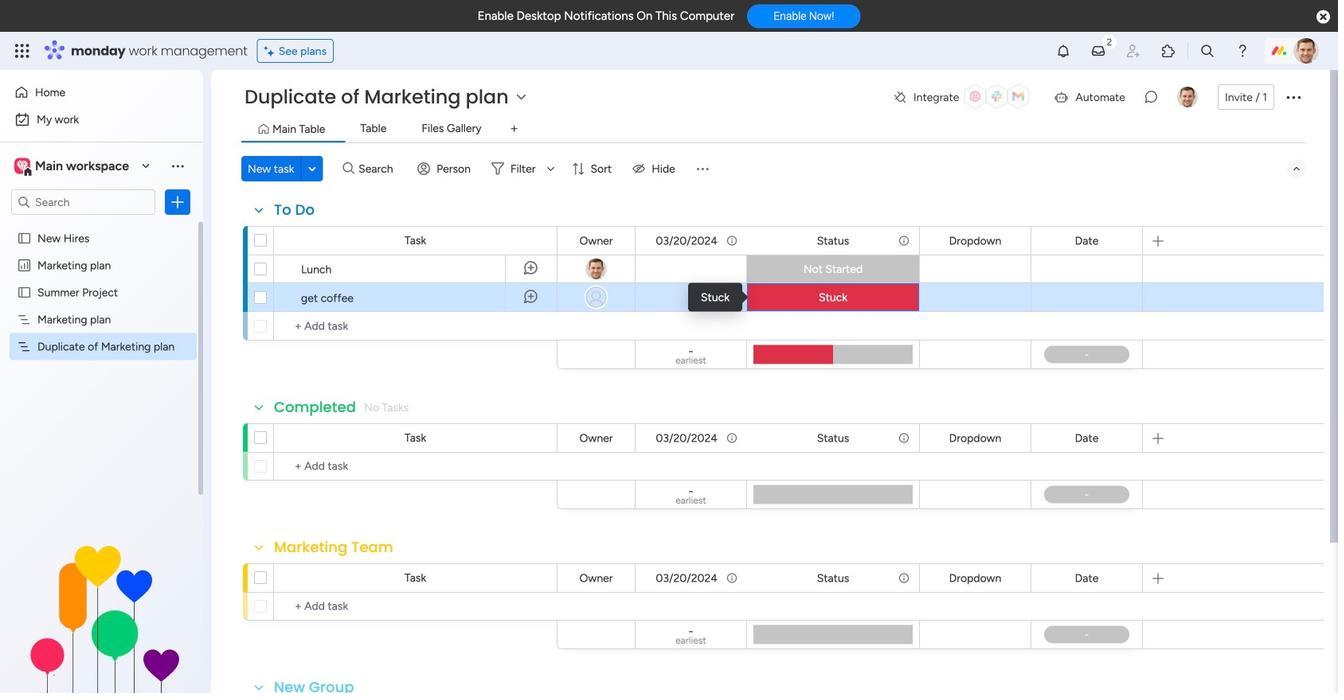 Task type: describe. For each thing, give the bounding box(es) containing it.
public board image
[[17, 285, 32, 300]]

start a board discussion image
[[1143, 89, 1159, 105]]

public board image
[[17, 231, 32, 246]]

notifications image
[[1055, 43, 1071, 59]]

workspace selection element
[[11, 138, 137, 194]]

2 vertical spatial option
[[0, 224, 203, 227]]

2 + add task text field from the top
[[282, 457, 550, 476]]

0 vertical spatial option
[[10, 80, 194, 105]]

angle down image
[[308, 163, 316, 175]]

1 column information image from the left
[[726, 432, 738, 445]]

add view image
[[511, 123, 517, 135]]

public dashboard image
[[17, 258, 32, 273]]

update feed image
[[1090, 43, 1106, 59]]

options image
[[170, 194, 186, 210]]

lottie animation image
[[0, 533, 203, 694]]

+ Add task text field
[[282, 597, 550, 616]]

select product image
[[14, 43, 30, 59]]

collapse image
[[1290, 162, 1303, 175]]

arrow down image
[[541, 159, 560, 178]]

dapulse close image
[[1317, 9, 1330, 25]]

see plans image
[[264, 42, 279, 60]]



Task type: locate. For each thing, give the bounding box(es) containing it.
menu image
[[170, 158, 186, 174], [694, 161, 710, 177]]

option
[[10, 80, 194, 105], [10, 107, 194, 132], [0, 224, 203, 227]]

2 column information image from the left
[[898, 432, 910, 445]]

tab list
[[241, 116, 1306, 143]]

1 vertical spatial terry turtle image
[[1177, 87, 1198, 108]]

1 vertical spatial option
[[10, 107, 194, 132]]

terry turtle image right start a board discussion image
[[1177, 87, 1198, 108]]

1 horizontal spatial terry turtle image
[[1294, 38, 1319, 64]]

column information image
[[726, 235, 738, 247], [898, 235, 910, 247], [726, 572, 738, 585], [898, 572, 910, 585]]

column information image
[[726, 432, 738, 445], [898, 432, 910, 445]]

1 vertical spatial + add task text field
[[282, 457, 550, 476]]

2 image
[[1102, 33, 1117, 51]]

0 vertical spatial + add task text field
[[282, 317, 550, 336]]

search everything image
[[1200, 43, 1215, 59]]

options image
[[1284, 88, 1303, 107]]

list box
[[0, 222, 203, 575]]

monday marketplace image
[[1161, 43, 1176, 59]]

None field
[[270, 200, 319, 221], [575, 232, 617, 250], [652, 232, 722, 250], [813, 232, 853, 250], [945, 232, 1005, 250], [1071, 232, 1103, 250], [270, 397, 360, 418], [575, 430, 617, 447], [652, 430, 722, 447], [813, 430, 853, 447], [945, 430, 1005, 447], [1071, 430, 1103, 447], [270, 538, 397, 558], [575, 570, 617, 587], [652, 570, 722, 587], [813, 570, 853, 587], [945, 570, 1005, 587], [1071, 570, 1103, 587], [270, 678, 358, 694], [270, 200, 319, 221], [575, 232, 617, 250], [652, 232, 722, 250], [813, 232, 853, 250], [945, 232, 1005, 250], [1071, 232, 1103, 250], [270, 397, 360, 418], [575, 430, 617, 447], [652, 430, 722, 447], [813, 430, 853, 447], [945, 430, 1005, 447], [1071, 430, 1103, 447], [270, 538, 397, 558], [575, 570, 617, 587], [652, 570, 722, 587], [813, 570, 853, 587], [945, 570, 1005, 587], [1071, 570, 1103, 587], [270, 678, 358, 694]]

0 horizontal spatial column information image
[[726, 432, 738, 445]]

v2 search image
[[343, 160, 355, 178]]

+ Add task text field
[[282, 317, 550, 336], [282, 457, 550, 476]]

1 + add task text field from the top
[[282, 317, 550, 336]]

0 horizontal spatial terry turtle image
[[1177, 87, 1198, 108]]

help image
[[1235, 43, 1251, 59]]

0 vertical spatial terry turtle image
[[1294, 38, 1319, 64]]

terry turtle image down dapulse close icon
[[1294, 38, 1319, 64]]

terry turtle image
[[1294, 38, 1319, 64], [1177, 87, 1198, 108]]

Search field
[[355, 158, 402, 180]]

lottie animation element
[[0, 533, 203, 694]]

1 horizontal spatial menu image
[[694, 161, 710, 177]]

Search in workspace field
[[33, 193, 133, 211]]

0 horizontal spatial menu image
[[170, 158, 186, 174]]

1 horizontal spatial column information image
[[898, 432, 910, 445]]

tab
[[501, 116, 527, 142]]



Task type: vqa. For each thing, say whether or not it's contained in the screenshot.
select product icon
yes



